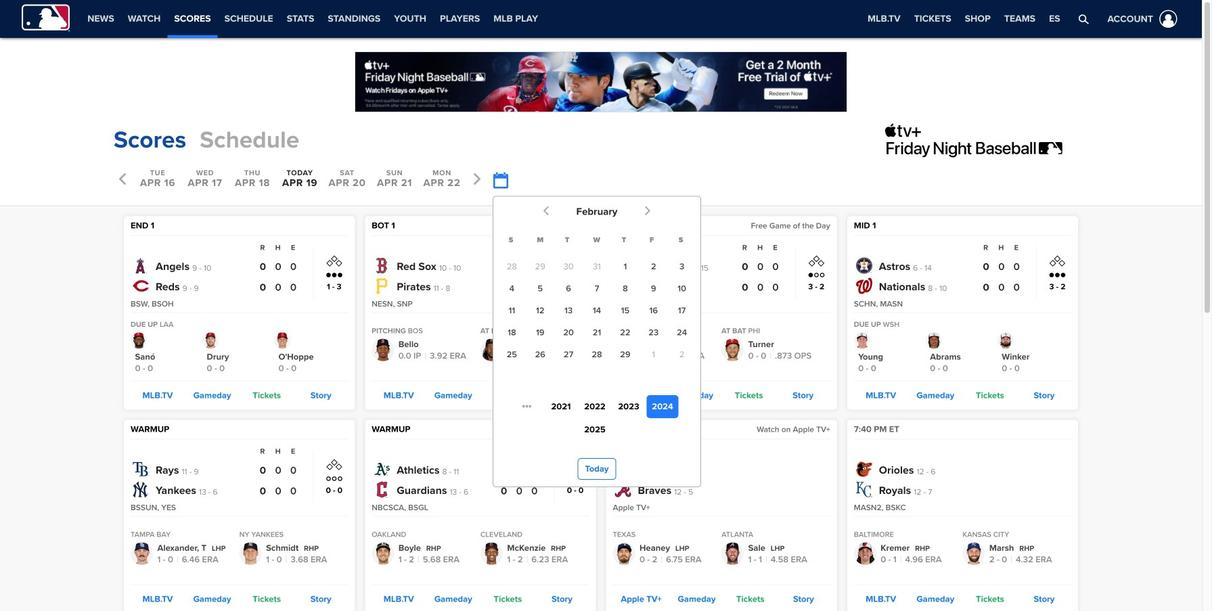 Task type: describe. For each thing, give the bounding box(es) containing it.
winker image
[[998, 333, 1014, 349]]

choose tuesday, february 20th, 2024 option
[[556, 323, 581, 342]]

crochet image
[[613, 339, 635, 361]]

0 outs image
[[326, 476, 343, 482]]

royals image
[[856, 482, 872, 498]]

braves image
[[615, 482, 631, 498]]

3 outs image for "winker" icon
[[1049, 273, 1066, 278]]

o'hoppe image
[[274, 333, 290, 349]]

0 horizontal spatial advertisement element
[[355, 51, 847, 112]]

view all years image
[[523, 402, 532, 411]]

yankees image
[[133, 482, 149, 498]]

major league baseball image
[[22, 4, 70, 31]]

bottom of the 1st inning. element
[[372, 220, 395, 231]]

no runners on base image for turner "image"
[[808, 255, 825, 267]]

choose friday, february 23rd, 2024 option
[[641, 323, 666, 342]]

choose thursday, february 29th, 2024 option
[[613, 345, 638, 364]]

choose thursday, february 15th, 2024 option
[[613, 301, 638, 320]]

choose saturday, february 10th, 2024 option
[[670, 279, 694, 298]]

marsh image
[[963, 543, 985, 565]]

schmidt image
[[239, 543, 262, 565]]

choose sunday, january 28th, 2024 option
[[500, 257, 524, 276]]

choose tuesday, february 13th, 2024 option
[[556, 301, 581, 320]]

choose friday, february 9th, 2024 option
[[641, 279, 666, 298]]

choose monday, february 5th, 2024 option
[[528, 279, 553, 298]]

choose monday, february 12th, 2024 option
[[528, 301, 553, 320]]

red sox image
[[374, 258, 390, 274]]

nationals image
[[856, 278, 872, 294]]

rangers image
[[615, 461, 631, 478]]

warmup. element for athletics 'image'
[[372, 424, 411, 435]]

choose thursday, february 22nd, 2024 option
[[613, 323, 638, 342]]

choose wednesday, february 28th, 2024 option
[[585, 345, 609, 364]]

1 outs image
[[808, 273, 825, 278]]

choose saturday, march 2nd, 2024 option
[[670, 345, 694, 364]]

middle of the 1st inning. element
[[854, 220, 876, 231]]

angels image
[[133, 258, 149, 274]]

choose tuesday, january 30th, 2024 option
[[556, 257, 581, 276]]

sale image
[[722, 543, 744, 565]]

kremer image
[[854, 543, 876, 565]]

astros image
[[856, 258, 872, 274]]

choose friday, february 2nd, 2024 option
[[641, 257, 666, 276]]

sanó image
[[131, 333, 147, 349]]

choose wednesday, january 31st, 2024 option
[[585, 257, 609, 276]]



Task type: vqa. For each thing, say whether or not it's contained in the screenshot.
MLB image
no



Task type: locate. For each thing, give the bounding box(es) containing it.
1 vertical spatial advertisement element
[[885, 123, 1088, 157]]

no runners on base image for "3 outs" image associated with "winker" icon
[[1050, 255, 1066, 267]]

guardians image
[[374, 482, 390, 498]]

bottom of the 1st inning. free game of the day. element
[[613, 220, 636, 231]]

no runners on base image up '1 outs' icon
[[808, 255, 825, 267]]

2 3 outs image from the left
[[1049, 273, 1066, 278]]

bello image
[[372, 339, 394, 361]]

choose thursday, february 8th, 2024 option
[[613, 279, 638, 298]]

secondary navigation element
[[81, 0, 545, 38], [545, 0, 659, 38]]

choose thursday, february 1st, 2024 option
[[613, 257, 638, 276]]

abrams image
[[926, 333, 942, 349]]

choose monday, january 29th, 2024 option
[[528, 257, 553, 276]]

top navigation menu bar
[[0, 0, 1202, 38]]

choose tuesday, february 6th, 2024 option
[[556, 279, 581, 298]]

1 no runners on base image from the left
[[567, 255, 584, 267]]

choose sunday, february 11th, 2024 option
[[500, 301, 524, 320]]

choose wednesday, february 14th, 2024 option
[[585, 301, 609, 320]]

0 outs image
[[567, 476, 584, 482]]

no runners on base image for cruz, o icon
[[567, 255, 584, 267]]

no runners on base image
[[326, 255, 342, 267], [1050, 255, 1066, 267], [326, 459, 342, 471], [567, 459, 584, 471]]

2 secondary navigation element from the left
[[545, 0, 659, 38]]

1 horizontal spatial warmup. element
[[372, 424, 411, 435]]

choose wednesday, february 21st, 2024 option
[[585, 323, 609, 342]]

None text field
[[493, 172, 508, 189]]

mckenzie image
[[481, 543, 503, 565]]

alexander, t image
[[131, 543, 153, 565]]

no runners on base image left choose wednesday, january 31st, 2024 option
[[567, 255, 584, 267]]

boyle image
[[372, 543, 394, 565]]

choose sunday, february 4th, 2024 option
[[500, 279, 524, 298]]

advertisement element
[[355, 51, 847, 112], [885, 123, 1088, 157]]

choose friday, march 1st, 2024 option
[[641, 345, 666, 364]]

drury image
[[202, 333, 219, 349]]

0 horizontal spatial warmup. element
[[131, 424, 169, 435]]

3 outs image
[[326, 273, 343, 278], [1049, 273, 1066, 278]]

choose saturday, february 17th, 2024 option
[[670, 301, 694, 320]]

0 horizontal spatial 3 outs image
[[326, 273, 343, 278]]

turner image
[[722, 339, 744, 361]]

1 3 outs image from the left
[[326, 273, 343, 278]]

2 warmup. element from the left
[[372, 424, 411, 435]]

no runners on base image
[[567, 255, 584, 267], [808, 255, 825, 267]]

choose sunday, february 18th, 2024 option
[[500, 323, 524, 342]]

no runners on base image for 0 outs image
[[326, 459, 342, 471]]

2 no runners on base image from the left
[[808, 255, 825, 267]]

month  2024-02 list box
[[498, 256, 696, 391]]

1 horizontal spatial advertisement element
[[885, 123, 1088, 157]]

rays image
[[133, 461, 149, 478]]

warmup. element for rays image
[[131, 424, 169, 435]]

1 secondary navigation element from the left
[[81, 0, 545, 38]]

choose sunday, february 25th, 2024 option
[[500, 345, 524, 364]]

0 horizontal spatial no runners on base image
[[567, 255, 584, 267]]

no runners on base image for "3 outs" image related to 'o'hoppe' 'icon'
[[326, 255, 342, 267]]

young image
[[854, 333, 870, 349]]

no runners on base image for 0 outs icon
[[567, 459, 584, 471]]

select date dialog
[[493, 196, 701, 487]]

1 horizontal spatial no runners on base image
[[808, 255, 825, 267]]

orioles image
[[856, 461, 872, 478]]

heaney image
[[613, 543, 635, 565]]

choose saturday, february 3rd, 2024 option
[[670, 257, 694, 276]]

warmup. element up athletics 'image'
[[372, 424, 411, 435]]

choose saturday, february 24th, 2024 option
[[670, 323, 694, 342]]

tertiary navigation element
[[861, 0, 1067, 38]]

pirates image
[[374, 278, 390, 294]]

3 outs image for 'o'hoppe' 'icon'
[[326, 273, 343, 278]]

choose monday, february 19th, 2024 option
[[528, 323, 553, 342]]

warmup. element up rays image
[[131, 424, 169, 435]]

warmup. element
[[131, 424, 169, 435], [372, 424, 411, 435]]

athletics image
[[374, 461, 390, 478]]

end of the 1st inning. element
[[131, 220, 154, 231]]

choose tuesday, february 27th, 2024 option
[[556, 345, 581, 364]]

choose friday, february 16th, 2024 option
[[641, 301, 666, 320]]

white sox image
[[615, 258, 631, 274]]

1 horizontal spatial 3 outs image
[[1049, 273, 1066, 278]]

1 warmup. element from the left
[[131, 424, 169, 435]]

choose monday, february 26th, 2024 option
[[528, 345, 553, 364]]

choose wednesday, february 7th, 2024 option
[[585, 279, 609, 298]]

reds image
[[133, 278, 149, 294]]

0 vertical spatial advertisement element
[[355, 51, 847, 112]]

cruz, o image
[[481, 339, 503, 361]]

phillies image
[[615, 278, 631, 294]]



